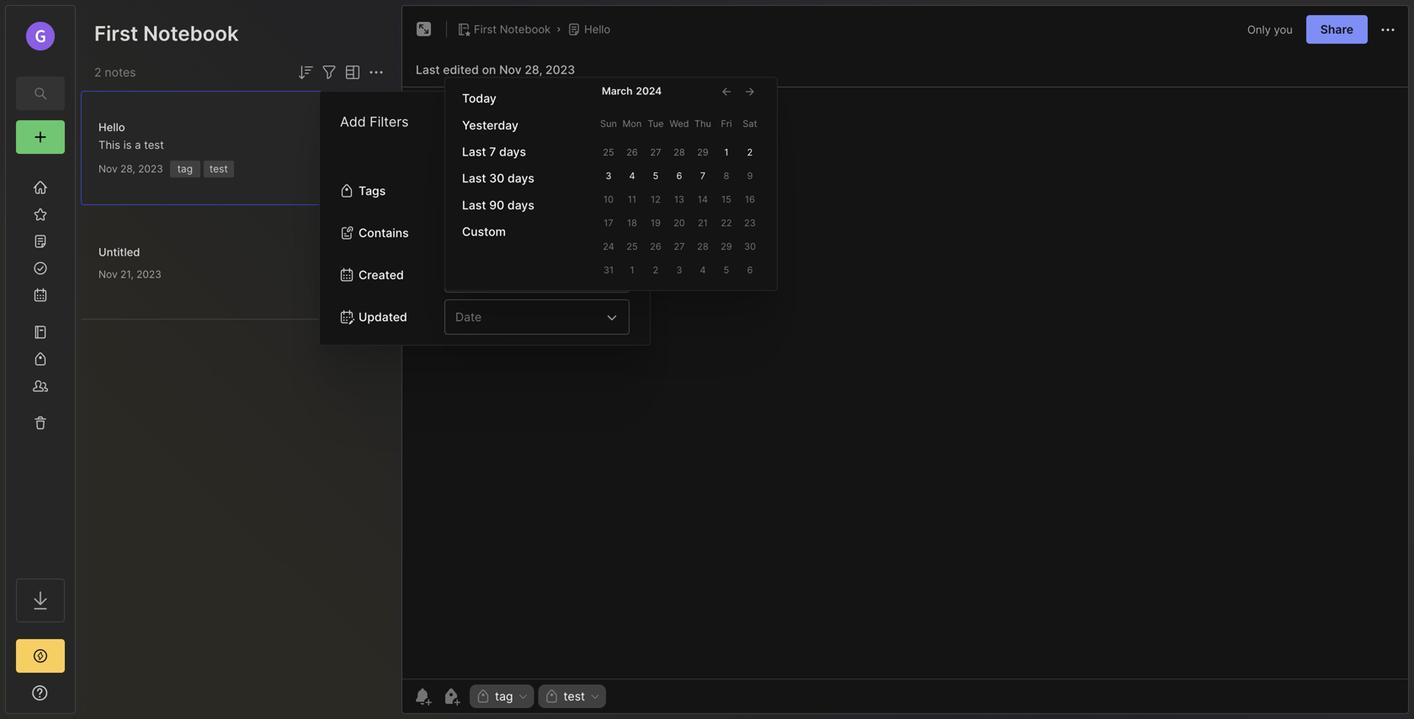 Task type: describe. For each thing, give the bounding box(es) containing it.
1 vertical spatial 4 button
[[693, 260, 713, 280]]

Note Editor text field
[[402, 87, 1409, 680]]

2023 for nov 28, 2023
[[138, 163, 163, 175]]

custom
[[462, 225, 506, 239]]

filters
[[370, 114, 409, 130]]

first inside first notebook button
[[474, 23, 497, 36]]

only
[[1248, 23, 1271, 36]]

16
[[745, 194, 755, 205]]

0 vertical spatial 5
[[653, 171, 659, 181]]

last edited on nov 28, 2023
[[416, 63, 575, 77]]

12 button
[[646, 189, 666, 210]]

first notebook inside button
[[474, 23, 551, 36]]

90
[[489, 198, 505, 212]]

10 button
[[599, 189, 619, 210]]

nov for nov 21, 2023
[[99, 269, 118, 281]]

 Date picker field
[[445, 300, 642, 335]]

1 horizontal spatial 1
[[725, 147, 729, 158]]

yesterday
[[462, 118, 519, 132]]

first notebook button
[[454, 18, 554, 41]]

1 vertical spatial 26
[[650, 241, 662, 252]]

last for last 90 days
[[462, 198, 486, 212]]

add
[[340, 114, 366, 130]]

created
[[359, 268, 404, 282]]

28 for the bottommost 28 button
[[697, 241, 709, 252]]

test inside hello this is a test
[[144, 139, 164, 152]]

date
[[456, 310, 482, 325]]

8 button
[[717, 166, 737, 186]]

1 horizontal spatial 3 button
[[669, 260, 690, 280]]

upgrade image
[[30, 647, 51, 667]]

21
[[698, 218, 708, 229]]

17
[[604, 218, 614, 229]]

1 vertical spatial test
[[210, 163, 228, 175]]

0 horizontal spatial 30
[[489, 171, 505, 186]]

19
[[651, 218, 661, 229]]

1 horizontal spatial 2 button
[[740, 142, 760, 163]]

hello for hello
[[584, 23, 611, 36]]

tag button
[[470, 685, 534, 709]]

last for last 30 days
[[462, 171, 486, 186]]

2024 field
[[633, 85, 662, 98]]

hello this is a test
[[99, 121, 164, 152]]

days for last 30 days
[[508, 171, 535, 186]]

0 horizontal spatial 27
[[650, 147, 661, 158]]

more actions field inside note window element
[[1378, 19, 1399, 40]]

test inside 'button'
[[564, 690, 585, 704]]

0 horizontal spatial first
[[94, 21, 138, 46]]

0 vertical spatial 1 button
[[717, 142, 737, 163]]

14 button
[[693, 189, 713, 210]]

share
[[1321, 22, 1354, 37]]

12
[[651, 194, 661, 205]]

this
[[99, 139, 120, 152]]

last 30 days
[[462, 171, 535, 186]]

march
[[602, 85, 633, 97]]

21 button
[[693, 213, 713, 233]]

6 for bottom 6 button
[[747, 265, 753, 276]]

11 button
[[622, 189, 642, 210]]

16 button
[[740, 189, 760, 210]]

0 vertical spatial tag
[[177, 163, 193, 175]]

clear all
[[592, 115, 638, 129]]

0 vertical spatial 26 button
[[622, 142, 642, 163]]

add filters image
[[319, 62, 339, 83]]

9
[[747, 171, 753, 181]]

24 button
[[599, 237, 619, 257]]

0 vertical spatial 7
[[489, 145, 496, 159]]

0 horizontal spatial first notebook
[[94, 21, 239, 46]]

a
[[135, 139, 141, 152]]

1 vertical spatial 2 button
[[646, 260, 666, 280]]

0 vertical spatial 4
[[629, 171, 635, 181]]

note window element
[[402, 5, 1410, 719]]

tags
[[359, 184, 386, 198]]

11
[[628, 194, 637, 205]]

tag inside button
[[495, 690, 513, 704]]

1 vertical spatial 6 button
[[740, 260, 760, 280]]

0 horizontal spatial 1 button
[[622, 260, 642, 280]]

1 vertical spatial 4
[[700, 265, 706, 276]]

updated
[[359, 310, 407, 325]]

test Tag actions field
[[585, 691, 601, 703]]

23
[[744, 218, 756, 229]]

Sort options field
[[296, 62, 316, 83]]

fri
[[721, 118, 732, 129]]

sun
[[600, 118, 617, 129]]

0 vertical spatial 25
[[603, 147, 614, 158]]

0 horizontal spatial more actions field
[[366, 62, 386, 83]]

untitled
[[99, 246, 140, 259]]

23 button
[[740, 213, 760, 233]]

17 button
[[599, 213, 619, 233]]

2 for 2 notes
[[94, 65, 101, 80]]

21,
[[120, 269, 134, 281]]

1 horizontal spatial 27 button
[[669, 237, 690, 257]]

edit search image
[[30, 83, 51, 104]]

13
[[674, 194, 685, 205]]

add tag image
[[441, 687, 461, 707]]

15
[[722, 194, 732, 205]]

last 90 days
[[462, 198, 535, 212]]

clear all button
[[590, 112, 640, 132]]

mon
[[623, 118, 642, 129]]

sat
[[743, 118, 757, 129]]

you
[[1274, 23, 1293, 36]]

1 horizontal spatial 5
[[724, 265, 729, 276]]

0 horizontal spatial 4 button
[[622, 166, 642, 186]]

on
[[482, 63, 496, 77]]

0 horizontal spatial 29 button
[[693, 142, 713, 163]]

1 horizontal spatial 26 button
[[646, 237, 666, 257]]

2023 for nov 21, 2023
[[136, 269, 161, 281]]

0 vertical spatial 3 button
[[599, 166, 619, 186]]

29 for rightmost 29 button
[[721, 241, 732, 252]]

1 vertical spatial 28,
[[120, 163, 135, 175]]

1 vertical spatial 28 button
[[693, 237, 713, 257]]

30 button
[[740, 237, 760, 257]]

add filters
[[340, 114, 409, 130]]

today
[[462, 91, 497, 106]]

days for last 7 days
[[499, 145, 526, 159]]

18
[[627, 218, 637, 229]]

1 vertical spatial 25 button
[[622, 237, 642, 257]]

last for last edited on nov 28, 2023
[[416, 63, 440, 77]]

notes
[[105, 65, 136, 80]]

24
[[603, 241, 614, 252]]

10
[[604, 194, 614, 205]]

0 horizontal spatial notebook
[[143, 21, 239, 46]]

clear
[[592, 115, 622, 129]]

20 button
[[669, 213, 690, 233]]

click to expand image
[[74, 689, 86, 709]]

1 vertical spatial 25
[[627, 241, 638, 252]]

0 horizontal spatial 5 button
[[646, 166, 666, 186]]



Task type: vqa. For each thing, say whether or not it's contained in the screenshot.
"7" in the 7 "button"
yes



Task type: locate. For each thing, give the bounding box(es) containing it.
last for last 7 days
[[462, 145, 486, 159]]

last left the edited
[[416, 63, 440, 77]]

6 button down 30 button on the right of page
[[740, 260, 760, 280]]

nov
[[499, 63, 522, 77], [99, 163, 118, 175], [99, 269, 118, 281]]

30 up "90"
[[489, 171, 505, 186]]

0 vertical spatial 28 button
[[669, 142, 690, 163]]

7 left '8' button
[[700, 171, 706, 181]]

1 vertical spatial 29
[[721, 241, 732, 252]]

1 vertical spatial 5
[[724, 265, 729, 276]]

8
[[724, 171, 730, 181]]

1 vertical spatial 29 button
[[717, 237, 737, 257]]

1 vertical spatial more actions image
[[366, 62, 386, 83]]

6
[[677, 171, 682, 181], [747, 265, 753, 276]]

1 vertical spatial 1
[[630, 265, 634, 276]]

7 down yesterday
[[489, 145, 496, 159]]

March field
[[599, 85, 633, 98]]

1 horizontal spatial 28,
[[525, 63, 543, 77]]

days
[[499, 145, 526, 159], [508, 171, 535, 186], [508, 198, 535, 212]]

0 horizontal spatial 3 button
[[599, 166, 619, 186]]

last down yesterday
[[462, 145, 486, 159]]

31
[[604, 265, 614, 276]]

29 button
[[693, 142, 713, 163], [717, 237, 737, 257]]

tree
[[6, 164, 75, 564]]

26 down 19
[[650, 241, 662, 252]]

25
[[603, 147, 614, 158], [627, 241, 638, 252]]

1 horizontal spatial 2
[[653, 265, 659, 276]]

all
[[625, 115, 638, 129]]

1 vertical spatial more actions field
[[366, 62, 386, 83]]

0 horizontal spatial 29
[[697, 147, 709, 158]]

26 button down 19
[[646, 237, 666, 257]]

first up 2 notes
[[94, 21, 138, 46]]

1 horizontal spatial first
[[474, 23, 497, 36]]

4 button up '11' button
[[622, 166, 642, 186]]

1 vertical spatial nov
[[99, 163, 118, 175]]

nov inside note window element
[[499, 63, 522, 77]]

nov right on
[[499, 63, 522, 77]]

6 button
[[669, 166, 690, 186], [740, 260, 760, 280]]

30
[[489, 171, 505, 186], [744, 241, 756, 252]]

6 for left 6 button
[[677, 171, 682, 181]]

0 vertical spatial 6
[[677, 171, 682, 181]]

first notebook up notes
[[94, 21, 239, 46]]

0 horizontal spatial 3
[[606, 171, 612, 181]]

0 horizontal spatial 27 button
[[646, 142, 666, 163]]

wed
[[670, 118, 689, 129]]

more actions image for the leftmost more actions field
[[366, 62, 386, 83]]

2 horizontal spatial test
[[564, 690, 585, 704]]

2
[[94, 65, 101, 80], [747, 147, 753, 158], [653, 265, 659, 276]]

5 button down 22 button
[[717, 260, 737, 280]]

2023 right 21,
[[136, 269, 161, 281]]

2 vertical spatial test
[[564, 690, 585, 704]]

28 button down 21
[[693, 237, 713, 257]]

7 inside button
[[700, 171, 706, 181]]

0 vertical spatial 25 button
[[599, 142, 619, 163]]

1 horizontal spatial 7
[[700, 171, 706, 181]]

1 horizontal spatial 25
[[627, 241, 638, 252]]

hello up this
[[99, 121, 125, 134]]

26 button down mon
[[622, 142, 642, 163]]

expand note image
[[414, 19, 434, 40]]

2 horizontal spatial 2
[[747, 147, 753, 158]]

1 vertical spatial tag
[[495, 690, 513, 704]]

0 vertical spatial 2
[[94, 65, 101, 80]]

0 horizontal spatial 25 button
[[599, 142, 619, 163]]

days up last 30 days
[[499, 145, 526, 159]]

more actions image inside note window element
[[1378, 20, 1399, 40]]

27 down "tue"
[[650, 147, 661, 158]]

26
[[627, 147, 638, 158], [650, 241, 662, 252]]

1 button right 31
[[622, 260, 642, 280]]

test button
[[538, 685, 606, 709]]

account image
[[26, 22, 55, 51]]

7
[[489, 145, 496, 159], [700, 171, 706, 181]]

29
[[697, 147, 709, 158], [721, 241, 732, 252]]

first notebook
[[94, 21, 239, 46], [474, 23, 551, 36]]

25 down 18
[[627, 241, 638, 252]]

last inside note window element
[[416, 63, 440, 77]]

1 horizontal spatial 1 button
[[717, 142, 737, 163]]

1
[[725, 147, 729, 158], [630, 265, 634, 276]]

hello inside "hello" button
[[584, 23, 611, 36]]

1 horizontal spatial 28
[[697, 241, 709, 252]]

1 horizontal spatial 5 button
[[717, 260, 737, 280]]

more actions image right share
[[1378, 20, 1399, 40]]

tag
[[177, 163, 193, 175], [495, 690, 513, 704]]

contains
[[359, 226, 409, 240]]

0 horizontal spatial 2
[[94, 65, 101, 80]]

View options field
[[339, 62, 363, 83]]

27 button down 20 button
[[669, 237, 690, 257]]

0 horizontal spatial 28
[[674, 147, 685, 158]]

27 button down "tue"
[[646, 142, 666, 163]]

3 button down 20 button
[[669, 260, 690, 280]]

days for last 90 days
[[508, 198, 535, 212]]

26 down mon
[[627, 147, 638, 158]]

2 left notes
[[94, 65, 101, 80]]

28 down 21
[[697, 241, 709, 252]]

nov left 21,
[[99, 269, 118, 281]]

main element
[[0, 0, 81, 720]]

tag Tag actions field
[[513, 691, 529, 703]]

2 for bottommost 2 button
[[653, 265, 659, 276]]

5 button up 12
[[646, 166, 666, 186]]

0 horizontal spatial 4
[[629, 171, 635, 181]]

28 button down wed
[[669, 142, 690, 163]]

13 button
[[669, 189, 690, 210]]

1 horizontal spatial 6
[[747, 265, 753, 276]]

last down last 7 days on the left top
[[462, 171, 486, 186]]

0 vertical spatial 29
[[697, 147, 709, 158]]

25 button
[[599, 142, 619, 163], [622, 237, 642, 257]]

1 horizontal spatial hello
[[584, 23, 611, 36]]

28,
[[525, 63, 543, 77], [120, 163, 135, 175]]

27
[[650, 147, 661, 158], [674, 241, 685, 252]]

WHAT'S NEW field
[[6, 680, 75, 707]]

share button
[[1307, 15, 1368, 44]]

2 right 31 button
[[653, 265, 659, 276]]

7 button
[[693, 166, 713, 186]]

0 vertical spatial more actions image
[[1378, 20, 1399, 40]]

28, right on
[[525, 63, 543, 77]]

1 up 8
[[725, 147, 729, 158]]

0 vertical spatial 28,
[[525, 63, 543, 77]]

0 horizontal spatial 6
[[677, 171, 682, 181]]

3 up 10
[[606, 171, 612, 181]]

28, inside note window element
[[525, 63, 543, 77]]

more actions image
[[1378, 20, 1399, 40], [366, 62, 386, 83]]

1 horizontal spatial tag
[[495, 690, 513, 704]]

last left "90"
[[462, 198, 486, 212]]

first
[[94, 21, 138, 46], [474, 23, 497, 36]]

19 button
[[646, 213, 666, 233]]

2 up 9 "button"
[[747, 147, 753, 158]]

6 down 30 button on the right of page
[[747, 265, 753, 276]]

6 button up 13
[[669, 166, 690, 186]]

more actions image for more actions field inside note window element
[[1378, 20, 1399, 40]]

20
[[674, 218, 685, 229]]

0 vertical spatial 26
[[627, 147, 638, 158]]

22 button
[[717, 213, 737, 233]]

25 button down 18
[[622, 237, 642, 257]]

Add filters field
[[319, 62, 339, 83]]

tue
[[648, 118, 664, 129]]

9 button
[[740, 166, 760, 186]]

Account field
[[6, 19, 75, 53]]

hello button
[[564, 18, 614, 41]]

1 vertical spatial 5 button
[[717, 260, 737, 280]]

nov 21, 2023
[[99, 269, 161, 281]]

28, down is
[[120, 163, 135, 175]]

0 horizontal spatial hello
[[99, 121, 125, 134]]

march 2024
[[602, 85, 662, 97]]

1 vertical spatial 6
[[747, 265, 753, 276]]

5 up 12
[[653, 171, 659, 181]]

only you
[[1248, 23, 1293, 36]]

1 right 31
[[630, 265, 634, 276]]

2024
[[636, 85, 662, 97]]

0 horizontal spatial 25
[[603, 147, 614, 158]]

15 button
[[717, 189, 737, 210]]

0 horizontal spatial 7
[[489, 145, 496, 159]]

1 horizontal spatial 29
[[721, 241, 732, 252]]

28
[[674, 147, 685, 158], [697, 241, 709, 252]]

4 down 21
[[700, 265, 706, 276]]

4
[[629, 171, 635, 181], [700, 265, 706, 276]]

0 horizontal spatial 28,
[[120, 163, 135, 175]]

1 vertical spatial 26 button
[[646, 237, 666, 257]]

27 button
[[646, 142, 666, 163], [669, 237, 690, 257]]

tag right add tag image
[[495, 690, 513, 704]]

29 down 22
[[721, 241, 732, 252]]

2 vertical spatial days
[[508, 198, 535, 212]]

26 button
[[622, 142, 642, 163], [646, 237, 666, 257]]

1 vertical spatial 28
[[697, 241, 709, 252]]

notebook inside button
[[500, 23, 551, 36]]

3 button up 10
[[599, 166, 619, 186]]

thu
[[695, 118, 711, 129]]

More actions field
[[1378, 19, 1399, 40], [366, 62, 386, 83]]

6 up 13
[[677, 171, 682, 181]]

4 button
[[622, 166, 642, 186], [693, 260, 713, 280]]

30 down 23 button
[[744, 241, 756, 252]]

0 vertical spatial 29 button
[[693, 142, 713, 163]]

3 down 20 button
[[677, 265, 682, 276]]

28 down wed
[[674, 147, 685, 158]]

0 horizontal spatial 26 button
[[622, 142, 642, 163]]

2 button right 31 button
[[646, 260, 666, 280]]

25 down sun
[[603, 147, 614, 158]]

1 vertical spatial hello
[[99, 121, 125, 134]]

0 vertical spatial 2 button
[[740, 142, 760, 163]]

add a reminder image
[[413, 687, 433, 707]]

1 horizontal spatial 4
[[700, 265, 706, 276]]

1 vertical spatial 7
[[700, 171, 706, 181]]

0 horizontal spatial test
[[144, 139, 164, 152]]

is
[[123, 139, 132, 152]]

0 horizontal spatial 1
[[630, 265, 634, 276]]

first up on
[[474, 23, 497, 36]]

14
[[698, 194, 708, 205]]

5 button
[[646, 166, 666, 186], [717, 260, 737, 280]]

18 button
[[622, 213, 642, 233]]

0 horizontal spatial 5
[[653, 171, 659, 181]]

sun mon tue wed thu
[[600, 118, 711, 129]]

29 up 7 button
[[697, 147, 709, 158]]

tree inside "main" element
[[6, 164, 75, 564]]

0 horizontal spatial 2 button
[[646, 260, 666, 280]]

hello for hello this is a test
[[99, 121, 125, 134]]

1 horizontal spatial first notebook
[[474, 23, 551, 36]]

hello
[[584, 23, 611, 36], [99, 121, 125, 134]]

0 vertical spatial 1
[[725, 147, 729, 158]]

nov 28, 2023
[[99, 163, 163, 175]]

1 horizontal spatial 26
[[650, 241, 662, 252]]

2 button up 9 "button"
[[740, 142, 760, 163]]

0 horizontal spatial 28 button
[[669, 142, 690, 163]]

27 down 20 button
[[674, 241, 685, 252]]

5
[[653, 171, 659, 181], [724, 265, 729, 276]]

0 horizontal spatial 6 button
[[669, 166, 690, 186]]

hello up march "field"
[[584, 23, 611, 36]]

more actions field right view options field
[[366, 62, 386, 83]]

days up last 90 days
[[508, 171, 535, 186]]

0 vertical spatial 27 button
[[646, 142, 666, 163]]

1 horizontal spatial more actions image
[[1378, 20, 1399, 40]]

28 for the topmost 28 button
[[674, 147, 685, 158]]

more actions field right share
[[1378, 19, 1399, 40]]

1 horizontal spatial 29 button
[[717, 237, 737, 257]]

29 button up 7 button
[[693, 142, 713, 163]]

28 button
[[669, 142, 690, 163], [693, 237, 713, 257]]

4 button down 21
[[693, 260, 713, 280]]

1 vertical spatial 27 button
[[669, 237, 690, 257]]

0 vertical spatial 27
[[650, 147, 661, 158]]

3 button
[[599, 166, 619, 186], [669, 260, 690, 280]]

2023 inside note window element
[[546, 63, 575, 77]]

last
[[416, 63, 440, 77], [462, 145, 486, 159], [462, 171, 486, 186], [462, 198, 486, 212]]

1 vertical spatial 1 button
[[622, 260, 642, 280]]

0 vertical spatial 3
[[606, 171, 612, 181]]

29 for 29 button to the left
[[697, 147, 709, 158]]

last 7 days
[[462, 145, 526, 159]]

29 button down 22
[[717, 237, 737, 257]]

days right "90"
[[508, 198, 535, 212]]

1 horizontal spatial 27
[[674, 241, 685, 252]]

1 vertical spatial 27
[[674, 241, 685, 252]]

2023 down "hello" button
[[546, 63, 575, 77]]

25 button down sun
[[599, 142, 619, 163]]

hello inside hello this is a test
[[99, 121, 125, 134]]

1 button up 8
[[717, 142, 737, 163]]

more actions image right view options field
[[366, 62, 386, 83]]

1 vertical spatial 3 button
[[669, 260, 690, 280]]

4 up '11' button
[[629, 171, 635, 181]]

31 button
[[599, 260, 619, 280]]

home image
[[32, 179, 49, 196]]

2 button
[[740, 142, 760, 163], [646, 260, 666, 280]]

2023 down a in the left of the page
[[138, 163, 163, 175]]

30 inside button
[[744, 241, 756, 252]]

2 notes
[[94, 65, 136, 80]]

1 horizontal spatial 3
[[677, 265, 682, 276]]

0 vertical spatial 4 button
[[622, 166, 642, 186]]

5 down 22 button
[[724, 265, 729, 276]]

3
[[606, 171, 612, 181], [677, 265, 682, 276]]

22
[[721, 218, 732, 229]]

0 vertical spatial nov
[[499, 63, 522, 77]]

2 for rightmost 2 button
[[747, 147, 753, 158]]

tag right nov 28, 2023
[[177, 163, 193, 175]]

0 horizontal spatial 26
[[627, 147, 638, 158]]

nov down this
[[99, 163, 118, 175]]

nov for nov 28, 2023
[[99, 163, 118, 175]]

1 horizontal spatial 25 button
[[622, 237, 642, 257]]

0 vertical spatial 2023
[[546, 63, 575, 77]]

first notebook up last edited on nov 28, 2023
[[474, 23, 551, 36]]

0 horizontal spatial more actions image
[[366, 62, 386, 83]]

1 vertical spatial 2023
[[138, 163, 163, 175]]

edited
[[443, 63, 479, 77]]



